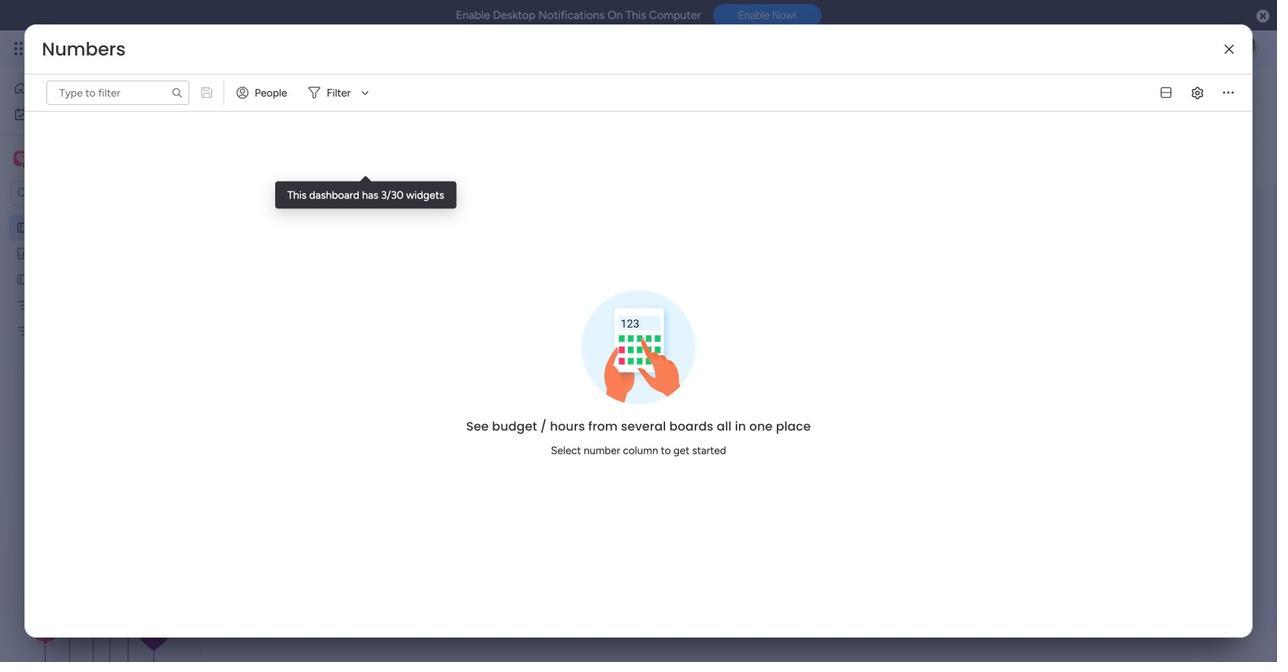 Task type: locate. For each thing, give the bounding box(es) containing it.
search image
[[171, 87, 183, 99]]

0 vertical spatial public board image
[[16, 220, 30, 235]]

tab list
[[230, 111, 1254, 137]]

None field
[[38, 37, 129, 62]]

public board image up public dashboard image
[[16, 220, 30, 235]]

2 vertical spatial option
[[0, 214, 194, 217]]

main content
[[201, 0, 1277, 662]]

None search field
[[46, 81, 189, 105]]

select product image
[[14, 41, 29, 56]]

0 vertical spatial terry turtle image
[[1235, 36, 1259, 61]]

lottie animation element
[[0, 509, 194, 662]]

0 horizontal spatial terry turtle image
[[1131, 83, 1151, 103]]

1 vertical spatial terry turtle image
[[1131, 83, 1151, 103]]

public board image down public dashboard image
[[16, 272, 30, 286]]

option
[[9, 76, 185, 100], [9, 102, 185, 126], [0, 214, 194, 217]]

Search field
[[437, 151, 482, 172]]

terry turtle image
[[1235, 36, 1259, 61], [1131, 83, 1151, 103]]

terry turtle image left v2 split view image
[[1131, 83, 1151, 103]]

v2 search image
[[425, 153, 437, 170]]

0 vertical spatial option
[[9, 76, 185, 100]]

list box
[[0, 212, 194, 549]]

terry turtle image right 'dapulse x slim' image
[[1235, 36, 1259, 61]]

1 horizontal spatial terry turtle image
[[1235, 36, 1259, 61]]

1 public board image from the top
[[16, 220, 30, 235]]

tab
[[413, 111, 438, 135]]

lottie animation image
[[0, 509, 194, 662]]

Filter dashboard by text search field
[[46, 81, 189, 105]]

public board image
[[16, 220, 30, 235], [16, 272, 30, 286]]

v2 split view image
[[1161, 87, 1172, 98]]

2 public board image from the top
[[16, 272, 30, 286]]

1 vertical spatial public board image
[[16, 272, 30, 286]]



Task type: vqa. For each thing, say whether or not it's contained in the screenshot.
Public Dashboard Icon to the right
no



Task type: describe. For each thing, give the bounding box(es) containing it.
dapulse close image
[[1257, 9, 1270, 24]]

arrow down image
[[356, 84, 374, 102]]

2 image
[[1052, 31, 1066, 48]]

public dashboard image
[[16, 246, 30, 261]]

dapulse x slim image
[[1225, 44, 1234, 55]]

collapse image
[[1239, 155, 1251, 167]]

more dots image
[[1223, 87, 1234, 98]]

1 vertical spatial option
[[9, 102, 185, 126]]



